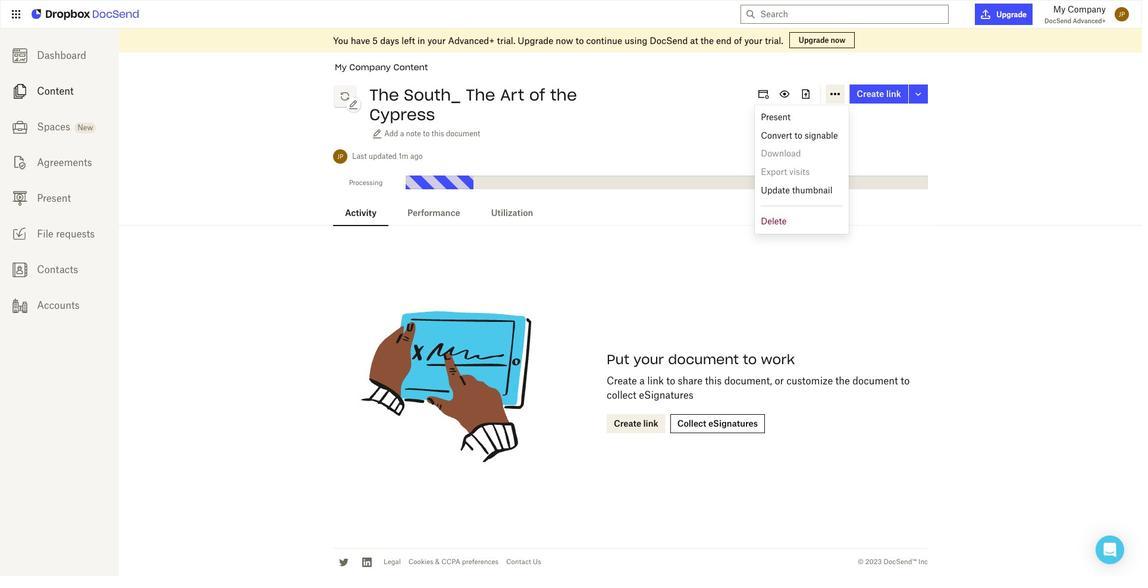 Task type: vqa. For each thing, say whether or not it's contained in the screenshot.
0
no



Task type: describe. For each thing, give the bounding box(es) containing it.
upgrade now
[[799, 36, 846, 45]]

of inside the south_ the art of the cypress
[[530, 85, 546, 105]]

activity link
[[333, 201, 389, 226]]

record video image
[[757, 87, 771, 101]]

at
[[691, 35, 699, 46]]

contacts link
[[0, 252, 119, 287]]

requests
[[56, 228, 95, 240]]

file requests
[[37, 228, 95, 240]]

esignatures inside create a link to share this document, or customize the document to collect esignatures
[[639, 389, 694, 401]]

sidebar spaces image
[[12, 119, 27, 134]]

create a link to share this document, or customize the document to collect esignatures
[[607, 375, 910, 401]]

accounts link
[[0, 287, 119, 323]]

docsend™
[[884, 558, 917, 566]]

1 trial. from the left
[[497, 35, 516, 46]]

company for docsend
[[1068, 4, 1106, 14]]

my for my company docsend advanced+
[[1054, 4, 1066, 14]]

©
[[858, 558, 864, 566]]

file
[[37, 228, 53, 240]]

contact us
[[506, 558, 541, 566]]

document processing image
[[341, 92, 349, 101]]

last updated 1m ago
[[352, 152, 423, 161]]

1 horizontal spatial your
[[634, 351, 664, 368]]

inc
[[919, 558, 928, 566]]

download button
[[755, 145, 849, 163]]

1 horizontal spatial now
[[831, 36, 846, 45]]

0 horizontal spatial advanced+
[[448, 35, 495, 46]]

sidebar contacts image
[[12, 262, 27, 277]]

0 vertical spatial content
[[394, 62, 428, 73]]

updated
[[369, 152, 397, 161]]

2 vertical spatial create
[[614, 418, 642, 428]]

0 vertical spatial link
[[887, 89, 902, 99]]

jp button
[[1112, 4, 1133, 24]]

present inside button
[[761, 112, 791, 122]]

end
[[717, 35, 732, 46]]

2 horizontal spatial your
[[745, 35, 763, 46]]

collect
[[607, 389, 637, 401]]

have
[[351, 35, 370, 46]]

share
[[678, 375, 703, 387]]

cookies & ccpa preferences
[[409, 558, 499, 566]]

document inside create a link to share this document, or customize the document to collect esignatures
[[853, 375, 899, 387]]

my company docsend advanced+
[[1045, 4, 1106, 24]]

utilization link
[[479, 201, 545, 226]]

using
[[625, 35, 648, 46]]

this inside create a link to share this document, or customize the document to collect esignatures
[[705, 375, 722, 387]]

or
[[775, 375, 784, 387]]

dashboard link
[[0, 37, 119, 73]]

&
[[435, 558, 440, 566]]

content link
[[0, 73, 119, 109]]

0 vertical spatial of
[[734, 35, 742, 46]]

1 vertical spatial docsend
[[650, 35, 688, 46]]

contacts
[[37, 264, 78, 276]]

left
[[402, 35, 415, 46]]

convert to signable
[[761, 130, 838, 140]]

5
[[373, 35, 378, 46]]

upgrade for upgrade now
[[799, 36, 829, 45]]

Search text field
[[761, 5, 944, 23]]

update thumbnail button
[[755, 181, 849, 200]]

my company content link
[[335, 62, 428, 73]]

0 horizontal spatial now
[[556, 35, 574, 46]]

the inside create a link to share this document, or customize the document to collect esignatures
[[836, 375, 850, 387]]

1 vertical spatial content
[[37, 85, 74, 97]]

upgrade for upgrade
[[997, 10, 1027, 19]]

last
[[352, 152, 367, 161]]

1 vertical spatial create link
[[614, 418, 659, 428]]

present button
[[755, 108, 849, 127]]

south_
[[404, 85, 461, 105]]

2 trial. from the left
[[765, 35, 784, 46]]

signable
[[805, 130, 838, 140]]

collect
[[678, 418, 707, 428]]

to inside button
[[795, 130, 803, 140]]

cookies
[[409, 558, 434, 566]]

1 vertical spatial document
[[669, 351, 739, 368]]

processing
[[349, 179, 383, 187]]

1 horizontal spatial create link
[[857, 89, 902, 99]]

file requests link
[[0, 216, 119, 252]]

collect esignatures button
[[671, 414, 765, 433]]

2 vertical spatial link
[[644, 418, 659, 428]]

0 horizontal spatial upgrade
[[518, 35, 554, 46]]

add
[[384, 129, 398, 138]]

update thumbnail
[[761, 185, 833, 195]]

new
[[78, 123, 93, 132]]

create inside create a link to share this document, or customize the document to collect esignatures
[[607, 375, 637, 387]]

put
[[607, 351, 630, 368]]

continue
[[586, 35, 623, 46]]



Task type: locate. For each thing, give the bounding box(es) containing it.
sidebar accounts image
[[12, 298, 27, 313]]

your right in
[[428, 35, 446, 46]]

thumbnail
[[793, 185, 833, 195]]

1 horizontal spatial document
[[669, 351, 739, 368]]

create
[[857, 89, 885, 99], [607, 375, 637, 387], [614, 418, 642, 428]]

now left "continue"
[[556, 35, 574, 46]]

docsend inside my company docsend advanced+
[[1045, 17, 1072, 24]]

company left jp popup button
[[1068, 4, 1106, 14]]

collect esignatures
[[678, 418, 758, 428]]

my down you
[[335, 62, 347, 73]]

0 vertical spatial company
[[1068, 4, 1106, 14]]

upgrade image
[[982, 10, 991, 19]]

2 horizontal spatial the
[[836, 375, 850, 387]]

add a note to this document
[[384, 129, 480, 138]]

1 horizontal spatial the
[[701, 35, 714, 46]]

1 horizontal spatial upgrade
[[799, 36, 829, 45]]

utilization
[[491, 208, 533, 218]]

the
[[701, 35, 714, 46], [550, 85, 577, 105], [836, 375, 850, 387]]

trial.
[[497, 35, 516, 46], [765, 35, 784, 46]]

0 vertical spatial advanced+
[[1073, 17, 1106, 24]]

present
[[761, 112, 791, 122], [37, 192, 71, 204]]

upgrade up art
[[518, 35, 554, 46]]

the south_ the art of the cypress
[[370, 85, 577, 124]]

esignatures
[[639, 389, 694, 401], [709, 418, 758, 428]]

the inside the south_ the art of the cypress
[[550, 85, 577, 105]]

delete
[[761, 216, 787, 226]]

0 horizontal spatial present
[[37, 192, 71, 204]]

download
[[761, 148, 801, 158]]

export visits button
[[755, 163, 849, 181]]

receive image
[[12, 227, 27, 241]]

update thumbnail image
[[346, 98, 361, 112]]

company
[[1068, 4, 1106, 14], [350, 62, 391, 73]]

2 vertical spatial the
[[836, 375, 850, 387]]

convert
[[761, 130, 793, 140]]

content down left
[[394, 62, 428, 73]]

0 vertical spatial the
[[701, 35, 714, 46]]

content
[[394, 62, 428, 73], [37, 85, 74, 97]]

my company content
[[335, 62, 428, 73]]

0 horizontal spatial my
[[335, 62, 347, 73]]

1 horizontal spatial company
[[1068, 4, 1106, 14]]

art
[[501, 85, 525, 105]]

0 vertical spatial present
[[761, 112, 791, 122]]

1 vertical spatial of
[[530, 85, 546, 105]]

you
[[333, 35, 349, 46]]

docsend right upgrade button
[[1045, 17, 1072, 24]]

my right upgrade button
[[1054, 4, 1066, 14]]

cypress
[[370, 105, 435, 124]]

the right at
[[701, 35, 714, 46]]

2 horizontal spatial upgrade
[[997, 10, 1027, 19]]

customize
[[787, 375, 833, 387]]

jp left last
[[337, 153, 344, 160]]

1 vertical spatial company
[[350, 62, 391, 73]]

export
[[761, 167, 787, 177]]

performance
[[408, 208, 460, 218]]

1 vertical spatial advanced+
[[448, 35, 495, 46]]

us
[[533, 558, 541, 566]]

sidebar ndas image
[[12, 155, 27, 170]]

this right note
[[432, 129, 444, 138]]

your right the put
[[634, 351, 664, 368]]

your right the end
[[745, 35, 763, 46]]

to
[[576, 35, 584, 46], [423, 129, 430, 138], [795, 130, 803, 140], [743, 351, 757, 368], [667, 375, 676, 387], [901, 375, 910, 387]]

of right the end
[[734, 35, 742, 46]]

1 horizontal spatial jp
[[1119, 11, 1126, 18]]

put your document to work
[[607, 351, 795, 368]]

jp inside popup button
[[1119, 11, 1126, 18]]

a inside create a link to share this document, or customize the document to collect esignatures
[[640, 375, 645, 387]]

sidebar present image
[[12, 191, 27, 206]]

1 vertical spatial this
[[705, 375, 722, 387]]

1 horizontal spatial the
[[466, 85, 496, 105]]

my
[[1054, 4, 1066, 14], [335, 62, 347, 73]]

the down my company content link
[[370, 85, 399, 105]]

1 horizontal spatial this
[[705, 375, 722, 387]]

contact
[[506, 558, 531, 566]]

1 vertical spatial present
[[37, 192, 71, 204]]

1 vertical spatial a
[[640, 375, 645, 387]]

1 vertical spatial jp
[[337, 153, 344, 160]]

convert to signable button
[[755, 127, 849, 145]]

1 horizontal spatial my
[[1054, 4, 1066, 14]]

0 vertical spatial create link
[[857, 89, 902, 99]]

jp right my company docsend advanced+
[[1119, 11, 1126, 18]]

0 vertical spatial docsend
[[1045, 17, 1072, 24]]

dashboard
[[37, 49, 86, 61]]

0 horizontal spatial company
[[350, 62, 391, 73]]

1 vertical spatial create link button
[[607, 414, 666, 433]]

1 vertical spatial esignatures
[[709, 418, 758, 428]]

upgrade down search text field
[[799, 36, 829, 45]]

0 horizontal spatial esignatures
[[639, 389, 694, 401]]

advanced+ right in
[[448, 35, 495, 46]]

legal link
[[384, 558, 401, 566]]

a right add
[[400, 129, 404, 138]]

cookies & ccpa preferences link
[[409, 558, 499, 566]]

0 horizontal spatial your
[[428, 35, 446, 46]]

delete button
[[755, 213, 849, 231]]

work
[[761, 351, 795, 368]]

© 2023 docsend™ inc
[[858, 558, 928, 566]]

note
[[406, 129, 421, 138]]

export visits
[[761, 167, 810, 177]]

performance link
[[396, 201, 472, 226]]

document
[[446, 129, 480, 138], [669, 351, 739, 368], [853, 375, 899, 387]]

you have 5 days left in your advanced+ trial. upgrade now to continue using docsend at the end of your trial.
[[333, 35, 784, 46]]

upgrade now link
[[790, 32, 855, 48]]

2 the from the left
[[466, 85, 496, 105]]

the right "customize"
[[836, 375, 850, 387]]

0 horizontal spatial trial.
[[497, 35, 516, 46]]

legal
[[384, 558, 401, 566]]

0 vertical spatial esignatures
[[639, 389, 694, 401]]

now
[[556, 35, 574, 46], [831, 36, 846, 45]]

ccpa
[[442, 558, 461, 566]]

0 vertical spatial this
[[432, 129, 444, 138]]

days
[[380, 35, 399, 46]]

upgrade inside button
[[997, 10, 1027, 19]]

present inside 'link'
[[37, 192, 71, 204]]

0 vertical spatial create link button
[[850, 85, 909, 104]]

jp
[[1119, 11, 1126, 18], [337, 153, 344, 160]]

upgrade button
[[976, 4, 1033, 25]]

0 horizontal spatial jp
[[337, 153, 344, 160]]

spaces
[[37, 121, 70, 133]]

2023
[[866, 558, 882, 566]]

0 horizontal spatial this
[[432, 129, 444, 138]]

0 horizontal spatial the
[[370, 85, 399, 105]]

0 horizontal spatial document
[[446, 129, 480, 138]]

create link
[[857, 89, 902, 99], [614, 418, 659, 428]]

1 vertical spatial link
[[648, 375, 664, 387]]

content right sidebar documents icon
[[37, 85, 74, 97]]

company down '5'
[[350, 62, 391, 73]]

activity
[[345, 208, 377, 218]]

now down search text field
[[831, 36, 846, 45]]

docsend
[[1045, 17, 1072, 24], [650, 35, 688, 46]]

1 the from the left
[[370, 85, 399, 105]]

my for my company content
[[335, 62, 347, 73]]

present up convert
[[761, 112, 791, 122]]

1 horizontal spatial esignatures
[[709, 418, 758, 428]]

esignatures inside button
[[709, 418, 758, 428]]

the right art
[[550, 85, 577, 105]]

trial. left upgrade now link
[[765, 35, 784, 46]]

advanced+
[[1073, 17, 1106, 24], [448, 35, 495, 46]]

1 horizontal spatial advanced+
[[1073, 17, 1106, 24]]

0 vertical spatial my
[[1054, 4, 1066, 14]]

present right the sidebar present image on the top
[[37, 192, 71, 204]]

advanced+ left jp popup button
[[1073, 17, 1106, 24]]

document,
[[725, 375, 773, 387]]

1 horizontal spatial trial.
[[765, 35, 784, 46]]

a for add
[[400, 129, 404, 138]]

1 horizontal spatial content
[[394, 62, 428, 73]]

2 horizontal spatial document
[[853, 375, 899, 387]]

trial. up art
[[497, 35, 516, 46]]

present link
[[0, 180, 119, 216]]

docsend left at
[[650, 35, 688, 46]]

in
[[418, 35, 425, 46]]

esignatures down share
[[639, 389, 694, 401]]

1 horizontal spatial of
[[734, 35, 742, 46]]

company inside my company docsend advanced+
[[1068, 4, 1106, 14]]

this right share
[[705, 375, 722, 387]]

0 horizontal spatial create link button
[[607, 414, 666, 433]]

0 vertical spatial a
[[400, 129, 404, 138]]

1 vertical spatial my
[[335, 62, 347, 73]]

sidebar dashboard image
[[12, 48, 27, 63]]

company for content
[[350, 62, 391, 73]]

0 vertical spatial jp
[[1119, 11, 1126, 18]]

0 horizontal spatial a
[[400, 129, 404, 138]]

0 horizontal spatial content
[[37, 85, 74, 97]]

1 horizontal spatial present
[[761, 112, 791, 122]]

update
[[761, 185, 790, 195]]

0 horizontal spatial create link
[[614, 418, 659, 428]]

2 vertical spatial document
[[853, 375, 899, 387]]

accounts
[[37, 299, 80, 311]]

1 vertical spatial create
[[607, 375, 637, 387]]

0 horizontal spatial the
[[550, 85, 577, 105]]

agreements
[[37, 157, 92, 168]]

preferences
[[462, 558, 499, 566]]

of right art
[[530, 85, 546, 105]]

advanced+ inside my company docsend advanced+
[[1073, 17, 1106, 24]]

the left art
[[466, 85, 496, 105]]

a for create
[[640, 375, 645, 387]]

0 vertical spatial create
[[857, 89, 885, 99]]

link inside create a link to share this document, or customize the document to collect esignatures
[[648, 375, 664, 387]]

1 horizontal spatial a
[[640, 375, 645, 387]]

0 vertical spatial document
[[446, 129, 480, 138]]

agreements link
[[0, 145, 119, 180]]

document processing image
[[333, 85, 357, 108]]

ago
[[410, 152, 423, 161]]

upgrade right upgrade image
[[997, 10, 1027, 19]]

your
[[428, 35, 446, 46], [745, 35, 763, 46], [634, 351, 664, 368]]

1m
[[399, 152, 409, 161]]

esignatures right collect
[[709, 418, 758, 428]]

contact us link
[[506, 558, 541, 566]]

0 horizontal spatial of
[[530, 85, 546, 105]]

spaces new
[[37, 121, 93, 133]]

0 horizontal spatial docsend
[[650, 35, 688, 46]]

sidebar documents image
[[12, 84, 27, 99]]

1 vertical spatial the
[[550, 85, 577, 105]]

1 horizontal spatial create link button
[[850, 85, 909, 104]]

visits
[[790, 167, 810, 177]]

a left share
[[640, 375, 645, 387]]

1 horizontal spatial docsend
[[1045, 17, 1072, 24]]

my inside my company docsend advanced+
[[1054, 4, 1066, 14]]

create link button
[[850, 85, 909, 104], [607, 414, 666, 433]]

link
[[887, 89, 902, 99], [648, 375, 664, 387], [644, 418, 659, 428]]



